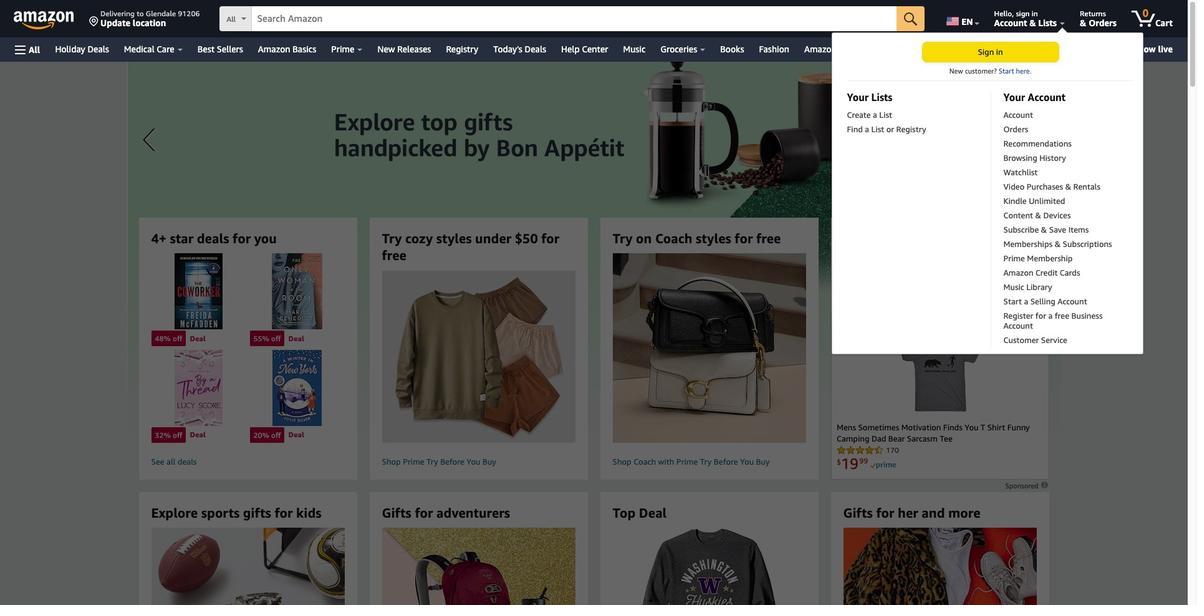 Task type: locate. For each thing, give the bounding box(es) containing it.
medical
[[124, 44, 154, 54]]

coach right on
[[655, 231, 693, 246]]

0 vertical spatial registry
[[446, 44, 479, 54]]

1 horizontal spatial music
[[1004, 282, 1025, 292]]

buy
[[483, 457, 496, 467], [756, 457, 770, 467]]

1 vertical spatial sign
[[844, 231, 871, 246]]

1 vertical spatial registry
[[897, 124, 927, 134]]

your up create
[[847, 91, 869, 104]]

party
[[1114, 44, 1137, 54]]

center
[[582, 44, 608, 54]]

see
[[151, 457, 164, 467]]

your lists create a list find a list or registry
[[847, 91, 927, 134]]

&
[[1030, 17, 1036, 28], [1080, 17, 1087, 28], [1066, 182, 1072, 191], [1036, 210, 1042, 220], [1042, 225, 1048, 235], [1055, 239, 1061, 249]]

in for sign in
[[997, 47, 1003, 57]]

create
[[847, 110, 871, 120]]

main content
[[0, 62, 1188, 605]]

4+
[[151, 231, 167, 246]]

1 horizontal spatial new
[[950, 67, 964, 75]]

shop coach with prime try before you buy link
[[591, 253, 828, 470]]

deals for today's deals
[[525, 44, 546, 54]]

start up register
[[1004, 296, 1022, 306]]

1 horizontal spatial sign
[[978, 47, 994, 57]]

hello, sign in
[[995, 9, 1038, 18]]

amazon credit cards link
[[1004, 268, 1122, 282]]

list
[[880, 110, 893, 120], [872, 124, 885, 134]]

returns & orders
[[1080, 9, 1117, 28]]

1 horizontal spatial all
[[227, 14, 236, 24]]

kindle
[[1004, 196, 1027, 206]]

sign in link
[[922, 42, 1059, 62]]

amazon image
[[14, 11, 74, 30]]

1 your from the left
[[847, 91, 869, 104]]

prime link
[[324, 41, 370, 58]]

gifts for adventurers
[[382, 505, 510, 521]]

returns
[[1080, 9, 1106, 18]]

all inside button
[[29, 44, 40, 55]]

0 horizontal spatial new
[[378, 44, 395, 54]]

0 horizontal spatial orders
[[1004, 124, 1029, 134]]

off right 20%
[[271, 430, 281, 440]]

new down gift cards link
[[950, 67, 964, 75]]

works
[[995, 44, 1019, 54]]

gift cards
[[932, 44, 971, 54]]

2 deals from the left
[[525, 44, 546, 54]]

music right center
[[623, 44, 646, 54]]

1 horizontal spatial you
[[740, 457, 754, 467]]

0 horizontal spatial deals
[[88, 44, 109, 54]]

credit
[[1036, 268, 1058, 278]]

1 shop from the left
[[382, 457, 401, 467]]

account up customer
[[1004, 321, 1034, 331]]

All search field
[[220, 6, 925, 32]]

1 vertical spatial with
[[658, 457, 675, 467]]

& left the save
[[1042, 225, 1048, 235]]

deals inside see all deals link
[[178, 457, 197, 467]]

gift cards link
[[925, 41, 987, 58]]

2 shop from the left
[[613, 457, 632, 467]]

0 horizontal spatial styles
[[436, 231, 472, 246]]

2 vertical spatial in
[[874, 231, 886, 246]]

0 horizontal spatial you
[[467, 457, 481, 467]]

in
[[1032, 9, 1038, 18], [997, 47, 1003, 57], [874, 231, 886, 246]]

registry inside your lists create a list find a list or registry
[[897, 124, 927, 134]]

sign
[[1016, 9, 1030, 18]]

0 horizontal spatial amazon
[[258, 44, 290, 54]]

1 horizontal spatial your
[[1004, 91, 1026, 104]]

in right sign
[[1032, 9, 1038, 18]]

a up register
[[1024, 296, 1029, 306]]

48%
[[155, 334, 171, 343]]

0 vertical spatial cards
[[949, 44, 971, 54]]

by a thread: a grumpy boss romantic comedy image
[[151, 350, 246, 426]]

leave feedback on sponsored ad element
[[1006, 482, 1049, 490]]

0 vertical spatial with
[[1021, 44, 1039, 54]]

create a list link
[[847, 110, 978, 124]]

0 horizontal spatial sign
[[844, 231, 871, 246]]

1 horizontal spatial cards
[[1060, 268, 1081, 278]]

1 horizontal spatial buy
[[756, 457, 770, 467]]

1 horizontal spatial amazon
[[805, 44, 837, 54]]

free inside your account account orders recommendations browsing history watchlist video purchases & rentals kindle unlimited content & devices subscribe & save items memberships & subscriptions prime membership amazon credit cards music library start a selling account register for a free business account customer service
[[1055, 311, 1070, 321]]

off right 32%
[[173, 430, 182, 440]]

0 vertical spatial coach
[[655, 231, 693, 246]]

0 horizontal spatial lists
[[872, 91, 893, 104]]

0 vertical spatial sign
[[978, 47, 994, 57]]

0 vertical spatial start
[[999, 67, 1015, 75]]

off right 48%
[[173, 334, 182, 343]]

1 gifts from the left
[[382, 505, 412, 521]]

list left or at top right
[[872, 124, 885, 134]]

0 vertical spatial free
[[757, 231, 781, 246]]

music link
[[616, 41, 653, 58]]

items
[[1069, 225, 1089, 235]]

deal right the 32% off
[[190, 430, 206, 439]]

your inside your lists create a list find a list or registry
[[847, 91, 869, 104]]

1 horizontal spatial gifts
[[844, 505, 873, 521]]

your down the start here. link
[[1004, 91, 1026, 104]]

with up top deal
[[658, 457, 675, 467]]

deals right the today's
[[525, 44, 546, 54]]

all down amazon image
[[29, 44, 40, 55]]

1 vertical spatial all
[[29, 44, 40, 55]]

sign for sign in for the best experience
[[844, 231, 871, 246]]

2 you from the left
[[740, 457, 754, 467]]

sponsored link
[[1006, 481, 1049, 490]]

try inside 'shop prime try before you buy' link
[[427, 457, 438, 467]]

2 horizontal spatial in
[[1032, 9, 1038, 18]]

gifts for gifts for her and more
[[844, 505, 873, 521]]

2 before from the left
[[714, 457, 738, 467]]

0 vertical spatial deals
[[197, 231, 229, 246]]

your
[[847, 91, 869, 104], [1004, 91, 1026, 104]]

orders inside your account account orders recommendations browsing history watchlist video purchases & rentals kindle unlimited content & devices subscribe & save items memberships & subscriptions prime membership amazon credit cards music library start a selling account register for a free business account customer service
[[1004, 124, 1029, 134]]

0 horizontal spatial with
[[658, 457, 675, 467]]

cards inside your account account orders recommendations browsing history watchlist video purchases & rentals kindle unlimited content & devices subscribe & save items memberships & subscriptions prime membership amazon credit cards music library start a selling account register for a free business account customer service
[[1060, 268, 1081, 278]]

deal right 20% off
[[288, 430, 304, 439]]

medical care link
[[117, 41, 190, 58]]

gifts
[[243, 505, 271, 521]]

help
[[561, 44, 580, 54]]

cards up the music library link
[[1060, 268, 1081, 278]]

your for lists
[[847, 91, 869, 104]]

None submit
[[897, 6, 925, 31]]

1 vertical spatial lists
[[872, 91, 893, 104]]

list up or at top right
[[880, 110, 893, 120]]

deal for 48% off
[[190, 333, 206, 343]]

before inside the shop coach with prime try before you buy link
[[714, 457, 738, 467]]

0 horizontal spatial all
[[29, 44, 40, 55]]

shop for try on coach styles for free
[[613, 457, 632, 467]]

orders up recommendations
[[1004, 124, 1029, 134]]

1 horizontal spatial shop
[[613, 457, 632, 467]]

delivering
[[100, 9, 135, 18]]

deal right 55% off
[[288, 333, 304, 343]]

deals right star
[[197, 231, 229, 246]]

best sellers
[[198, 44, 243, 54]]

coach up top deal
[[634, 457, 656, 467]]

1 vertical spatial new
[[950, 67, 964, 75]]

0 vertical spatial lists
[[1039, 17, 1057, 28]]

the only woman in the room: a novel image
[[250, 253, 345, 329]]

deal
[[190, 333, 206, 343], [288, 333, 304, 343], [190, 430, 206, 439], [288, 430, 304, 439], [639, 505, 667, 521]]

kindle unlimited link
[[1004, 196, 1122, 210]]

service
[[1042, 335, 1068, 345]]

2 vertical spatial free
[[1055, 311, 1070, 321]]

1 horizontal spatial before
[[714, 457, 738, 467]]

free inside try cozy styles under $50 for free
[[382, 248, 407, 263]]

browsing history link
[[1004, 153, 1122, 167]]

books
[[721, 44, 744, 54]]

1 vertical spatial music
[[1004, 282, 1025, 292]]

deals right all at bottom left
[[178, 457, 197, 467]]

memberships & subscriptions link
[[1004, 239, 1122, 253]]

20% off
[[254, 430, 281, 440]]

membership
[[1028, 253, 1073, 263]]

0 horizontal spatial before
[[440, 457, 465, 467]]

basics
[[293, 44, 316, 54]]

adventurers
[[437, 505, 510, 521]]

2 your from the left
[[1004, 91, 1026, 104]]

today's deals
[[494, 44, 546, 54]]

works with alexa link
[[987, 41, 1070, 58]]

new left the releases at left top
[[378, 44, 395, 54]]

account link
[[1004, 110, 1122, 124]]

1 vertical spatial start
[[1004, 296, 1022, 306]]

account up works at the top right of the page
[[995, 17, 1028, 28]]

0 horizontal spatial shop
[[382, 457, 401, 467]]

for inside try cozy styles under $50 for free
[[542, 231, 560, 246]]

music left library
[[1004, 282, 1025, 292]]

music library link
[[1004, 282, 1122, 296]]

2 gifts from the left
[[844, 505, 873, 521]]

fashion
[[759, 44, 790, 54]]

off for 20% off
[[271, 430, 281, 440]]

amazon
[[258, 44, 290, 54], [805, 44, 837, 54], [1004, 268, 1034, 278]]

sign inside navigation navigation
[[978, 47, 994, 57]]

subscribe & save items link
[[1004, 225, 1122, 239]]

all up sellers at the top left of the page
[[227, 14, 236, 24]]

amazon for amazon basics
[[258, 44, 290, 54]]

rentals
[[1074, 182, 1101, 191]]

location
[[133, 17, 166, 28]]

registry left the today's
[[446, 44, 479, 54]]

shop prime try before you buy
[[382, 457, 496, 467]]

& inside returns & orders
[[1080, 17, 1087, 28]]

1 you from the left
[[467, 457, 481, 467]]

0 horizontal spatial registry
[[446, 44, 479, 54]]

prime inside your account account orders recommendations browsing history watchlist video purchases & rentals kindle unlimited content & devices subscribe & save items memberships & subscriptions prime membership amazon credit cards music library start a selling account register for a free business account customer service
[[1004, 253, 1025, 263]]

& down the unlimited
[[1036, 210, 1042, 220]]

try inside the shop coach with prime try before you buy link
[[700, 457, 712, 467]]

coupon
[[1080, 44, 1112, 54]]

cards
[[949, 44, 971, 54], [1060, 268, 1081, 278]]

1 vertical spatial free
[[382, 248, 407, 263]]

0 vertical spatial music
[[623, 44, 646, 54]]

1 styles from the left
[[436, 231, 472, 246]]

orders up coupon
[[1089, 17, 1117, 28]]

cards inside gift cards link
[[949, 44, 971, 54]]

college apparel from merch on demand image
[[641, 528, 778, 605]]

your inside your account account orders recommendations browsing history watchlist video purchases & rentals kindle unlimited content & devices subscribe & save items memberships & subscriptions prime membership amazon credit cards music library start a selling account register for a free business account customer service
[[1004, 91, 1026, 104]]

register for a free business account link
[[1004, 311, 1122, 335]]

start left here.
[[999, 67, 1015, 75]]

with left alexa
[[1021, 44, 1039, 54]]

1 vertical spatial in
[[997, 47, 1003, 57]]

more
[[949, 505, 981, 521]]

in up new customer? start here.
[[997, 47, 1003, 57]]

in left the
[[874, 231, 886, 246]]

lists up or at top right
[[872, 91, 893, 104]]

off for 32% off
[[173, 430, 182, 440]]

amazon left home at the right top
[[805, 44, 837, 54]]

1 vertical spatial coach
[[634, 457, 656, 467]]

off right 55%
[[271, 334, 281, 343]]

watchlist link
[[1004, 167, 1122, 182]]

1 deals from the left
[[88, 44, 109, 54]]

cards right gift
[[949, 44, 971, 54]]

0 horizontal spatial buy
[[483, 457, 496, 467]]

0 horizontal spatial your
[[847, 91, 869, 104]]

new releases link
[[370, 41, 439, 58]]

deals for holiday deals
[[88, 44, 109, 54]]

selling
[[1031, 296, 1056, 306]]

lists right sign
[[1039, 17, 1057, 28]]

deal right 48% off
[[190, 333, 206, 343]]

the coworker image
[[151, 253, 246, 329]]

amazon home link
[[797, 41, 870, 58]]

0 horizontal spatial music
[[623, 44, 646, 54]]

1 horizontal spatial deals
[[525, 44, 546, 54]]

1 horizontal spatial styles
[[696, 231, 732, 246]]

0 vertical spatial all
[[227, 14, 236, 24]]

amazon left basics
[[258, 44, 290, 54]]

& up coupon
[[1080, 17, 1087, 28]]

watchlist
[[1004, 167, 1038, 177]]

browsing
[[1004, 153, 1038, 163]]

1 horizontal spatial in
[[997, 47, 1003, 57]]

0 vertical spatial orders
[[1089, 17, 1117, 28]]

0 vertical spatial list
[[880, 110, 893, 120]]

fashion link
[[752, 41, 797, 58]]

releases
[[397, 44, 431, 54]]

recommendations
[[1004, 138, 1072, 148]]

1 horizontal spatial orders
[[1089, 17, 1117, 28]]

find
[[847, 124, 863, 134]]

1 horizontal spatial free
[[757, 231, 781, 246]]

see all deals link
[[151, 457, 345, 467]]

today's deals link
[[486, 41, 554, 58]]

0 horizontal spatial free
[[382, 248, 407, 263]]

0 horizontal spatial gifts
[[382, 505, 412, 521]]

2 horizontal spatial amazon
[[1004, 268, 1034, 278]]

in for sign in for the best experience
[[874, 231, 886, 246]]

library
[[1027, 282, 1053, 292]]

1 vertical spatial orders
[[1004, 124, 1029, 134]]

deals right holiday
[[88, 44, 109, 54]]

registry right or at top right
[[897, 124, 927, 134]]

you
[[254, 231, 277, 246]]

0 horizontal spatial cards
[[949, 44, 971, 54]]

help center link
[[554, 41, 616, 58]]

before inside 'shop prime try before you buy' link
[[440, 457, 465, 467]]

0 horizontal spatial in
[[874, 231, 886, 246]]

2 horizontal spatial free
[[1055, 311, 1070, 321]]

1 vertical spatial cards
[[1060, 268, 1081, 278]]

gifts for her and more
[[844, 505, 981, 521]]

1 horizontal spatial registry
[[897, 124, 927, 134]]

0 vertical spatial new
[[378, 44, 395, 54]]

1 vertical spatial deals
[[178, 457, 197, 467]]

1 before from the left
[[440, 457, 465, 467]]

shop coach with prime try before you buy
[[613, 457, 770, 467]]

amazon up library
[[1004, 268, 1034, 278]]

1 horizontal spatial with
[[1021, 44, 1039, 54]]

you inside 'shop prime try before you buy' link
[[467, 457, 481, 467]]

her
[[898, 505, 919, 521]]



Task type: describe. For each thing, give the bounding box(es) containing it.
try cozy styles under $50 for free image
[[371, 270, 586, 443]]

you inside the shop coach with prime try before you buy link
[[740, 457, 754, 467]]

amazon for amazon home
[[805, 44, 837, 54]]

see all deals
[[151, 457, 197, 467]]

1 horizontal spatial lists
[[1039, 17, 1057, 28]]

home
[[839, 44, 863, 54]]

purchases
[[1027, 182, 1064, 191]]

customer?
[[965, 67, 997, 75]]

gift
[[932, 44, 947, 54]]

gifts for gifts for adventurers
[[382, 505, 412, 521]]

new customer? start here.
[[950, 67, 1032, 75]]

a down selling
[[1049, 311, 1053, 321]]

medical care
[[124, 44, 174, 54]]

star
[[170, 231, 193, 246]]

all
[[167, 457, 175, 467]]

all inside search box
[[227, 14, 236, 24]]

& up kindle unlimited link
[[1066, 182, 1072, 191]]

works with alexa
[[995, 44, 1063, 54]]

memberships
[[1004, 239, 1053, 249]]

cart
[[1156, 17, 1173, 28]]

sign in for the best experience
[[844, 231, 1031, 246]]

new for new customer? start here.
[[950, 67, 964, 75]]

new releases
[[378, 44, 431, 54]]

shop for try cozy styles under $50 for free
[[382, 457, 401, 467]]

prime membership link
[[1004, 253, 1122, 268]]

recommendations link
[[1004, 138, 1122, 153]]

55%
[[254, 334, 269, 343]]

& up the works with alexa
[[1030, 17, 1036, 28]]

registry inside registry link
[[446, 44, 479, 54]]

content
[[1004, 210, 1034, 220]]

sponsored
[[1006, 482, 1041, 490]]

a right create
[[873, 110, 878, 120]]

2 buy from the left
[[756, 457, 770, 467]]

deal for 20% off
[[288, 430, 304, 439]]

91206
[[178, 9, 200, 18]]

books link
[[713, 41, 752, 58]]

4+ star deals for you
[[151, 231, 277, 246]]

your for account
[[1004, 91, 1026, 104]]

save
[[1050, 225, 1067, 235]]

shop prime try before you buy link
[[370, 270, 588, 470]]

amazon home
[[805, 44, 863, 54]]

32%
[[155, 430, 171, 440]]

1 buy from the left
[[483, 457, 496, 467]]

deals for star
[[197, 231, 229, 246]]

with inside navigation navigation
[[1021, 44, 1039, 54]]

off for 55% off
[[271, 334, 281, 343]]

holiday
[[55, 44, 85, 54]]

devices
[[1044, 210, 1071, 220]]

account up the business on the bottom right of the page
[[1058, 296, 1088, 306]]

groceries link
[[653, 41, 713, 58]]

0
[[1143, 7, 1149, 19]]

styles inside try cozy styles under $50 for free
[[436, 231, 472, 246]]

kids
[[296, 505, 322, 521]]

coupon party now live link
[[1075, 41, 1178, 57]]

explore
[[151, 505, 198, 521]]

1 vertical spatial list
[[872, 124, 885, 134]]

find a list or registry link
[[847, 124, 978, 138]]

en
[[962, 16, 973, 27]]

sign for sign in
[[978, 47, 994, 57]]

try on coach styles for free image
[[591, 253, 828, 443]]

55% off
[[254, 334, 281, 343]]

off for 48% off
[[173, 334, 182, 343]]

holiday deals link
[[48, 41, 117, 58]]

2 styles from the left
[[696, 231, 732, 246]]

for inside your account account orders recommendations browsing history watchlist video purchases & rentals kindle unlimited content & devices subscribe & save items memberships & subscriptions prime membership amazon credit cards music library start a selling account register for a free business account customer service
[[1036, 311, 1047, 321]]

deal for 55% off
[[288, 333, 304, 343]]

amazon inside your account account orders recommendations browsing history watchlist video purchases & rentals kindle unlimited content & devices subscribe & save items memberships & subscriptions prime membership amazon credit cards music library start a selling account register for a free business account customer service
[[1004, 268, 1034, 278]]

on
[[636, 231, 652, 246]]

navigation navigation
[[0, 0, 1188, 360]]

best
[[935, 231, 961, 246]]

and
[[922, 505, 945, 521]]

registry link
[[439, 41, 486, 58]]

glendale
[[146, 9, 176, 18]]

main content containing 4+ star deals for you
[[0, 62, 1188, 605]]

subscriptions
[[1063, 239, 1113, 249]]

deals for all
[[178, 457, 197, 467]]

under
[[475, 231, 512, 246]]

sign in
[[978, 47, 1003, 57]]

start inside your account account orders recommendations browsing history watchlist video purchases & rentals kindle unlimited content & devices subscribe & save items memberships & subscriptions prime membership amazon credit cards music library start a selling account register for a free business account customer service
[[1004, 296, 1022, 306]]

alexa
[[1041, 44, 1063, 54]]

new for new releases
[[378, 44, 395, 54]]

try on coach styles for free
[[613, 231, 781, 246]]

deal right top
[[639, 505, 667, 521]]

20%
[[254, 430, 269, 440]]

explore top gifts handpicked by bon appétit image
[[126, 62, 1062, 436]]

hello,
[[995, 9, 1014, 18]]

experience
[[965, 231, 1031, 246]]

& down the save
[[1055, 239, 1061, 249]]

none submit inside all search box
[[897, 6, 925, 31]]

a winter in new york: a novel image
[[250, 350, 345, 426]]

groceries
[[661, 44, 697, 54]]

best
[[198, 44, 215, 54]]

music inside your account account orders recommendations browsing history watchlist video purchases & rentals kindle unlimited content & devices subscribe & save items memberships & subscriptions prime membership amazon credit cards music library start a selling account register for a free business account customer service
[[1004, 282, 1025, 292]]

the
[[911, 231, 932, 246]]

lists inside your lists create a list find a list or registry
[[872, 91, 893, 104]]

here.
[[1016, 67, 1032, 75]]

register
[[1004, 311, 1034, 321]]

0 vertical spatial in
[[1032, 9, 1038, 18]]

business
[[1072, 311, 1103, 321]]

account up recommendations
[[1004, 110, 1034, 120]]

try inside try cozy styles under $50 for free
[[382, 231, 402, 246]]

Search Amazon text field
[[252, 7, 897, 31]]

video purchases & rentals link
[[1004, 182, 1122, 196]]

unlimited
[[1029, 196, 1066, 206]]

customer service link
[[1004, 335, 1122, 349]]

deal for 32% off
[[190, 430, 206, 439]]

orders inside returns & orders
[[1089, 17, 1117, 28]]

customer
[[1004, 335, 1039, 345]]

a right the "find" on the top of page
[[865, 124, 870, 134]]

help center
[[561, 44, 608, 54]]

content & devices link
[[1004, 210, 1122, 225]]

account up account link
[[1028, 91, 1066, 104]]

subscribe
[[1004, 225, 1039, 235]]

amazon basics
[[258, 44, 316, 54]]



Task type: vqa. For each thing, say whether or not it's contained in the screenshot.
Books
yes



